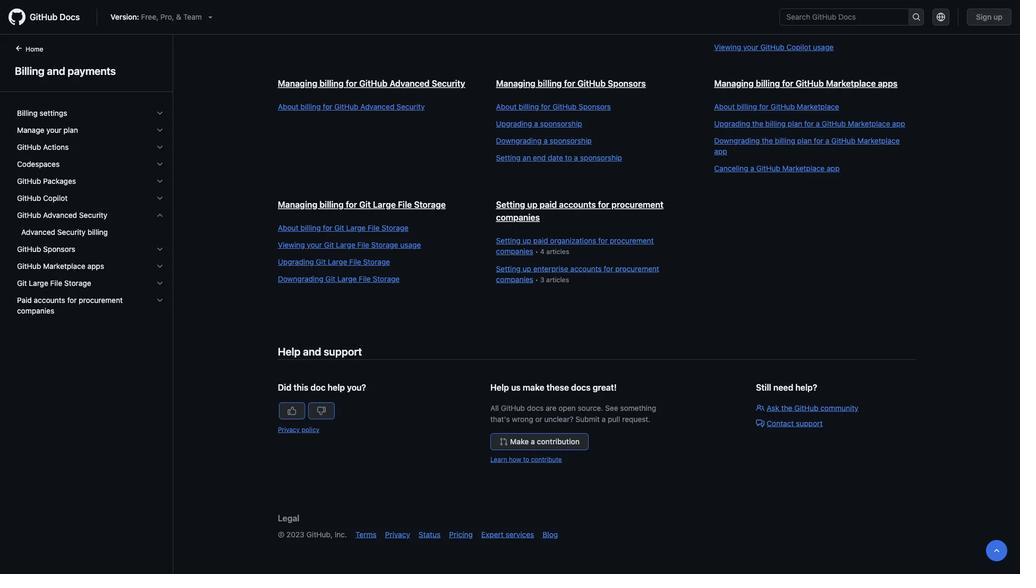 Task type: locate. For each thing, give the bounding box(es) containing it.
upgrading inside upgrading a sponsorship "link"
[[496, 119, 532, 128]]

1 vertical spatial the
[[762, 136, 773, 145]]

0 vertical spatial copilot
[[793, 15, 818, 24]]

for right organizations
[[599, 236, 608, 245]]

services
[[506, 530, 534, 539]]

0 vertical spatial sponsorship
[[540, 119, 582, 128]]

1 horizontal spatial viewing
[[715, 43, 742, 52]]

0 vertical spatial •
[[535, 248, 539, 255]]

copilot down managing your github copilot subscription for your organization
[[787, 43, 811, 52]]

articles for paid
[[547, 248, 570, 255]]

• left 3 at the right top of page
[[535, 276, 539, 283]]

github left docs
[[30, 12, 58, 22]]

github inside all github docs are open source. see something that's wrong or unclear? submit a pull request.
[[501, 403, 525, 412]]

to right how
[[523, 456, 529, 463]]

large up viewing your git large file storage usage
[[346, 224, 366, 232]]

2 vertical spatial accounts
[[34, 296, 65, 305]]

0 horizontal spatial app
[[715, 147, 727, 156]]

downgrading up an
[[496, 136, 542, 145]]

articles down enterprise
[[546, 276, 569, 283]]

sc 9kayk9 0 image for packages
[[156, 177, 164, 186]]

paid inside setting up paid organizations for procurement companies
[[534, 236, 548, 245]]

accounts down git large file storage
[[34, 296, 65, 305]]

github down about billing for github marketplace link
[[822, 119, 846, 128]]

6 sc 9kayk9 0 image from the top
[[156, 262, 164, 271]]

2 vertical spatial copilot
[[43, 194, 68, 203]]

marketplace inside upgrading the billing plan for a github marketplace app link
[[848, 119, 891, 128]]

upgrading up downgrading git large file storage
[[278, 258, 314, 266]]

0 vertical spatial apps
[[878, 78, 898, 88]]

1 horizontal spatial to
[[565, 153, 572, 162]]

paid up organizations
[[540, 200, 557, 210]]

1 vertical spatial viewing
[[278, 241, 305, 249]]

downgrading
[[496, 136, 542, 145], [715, 136, 760, 145], [278, 275, 324, 283]]

1 sc 9kayk9 0 image from the top
[[156, 143, 164, 151]]

sponsors up upgrading a sponsorship "link"
[[579, 102, 611, 111]]

marketplace inside about billing for github marketplace link
[[797, 102, 839, 111]]

managing for managing billing for github sponsors
[[496, 78, 536, 88]]

3 setting from the top
[[496, 236, 521, 245]]

the inside downgrading the billing plan for a github marketplace app
[[762, 136, 773, 145]]

payments
[[68, 64, 116, 77]]

downgrading git large file storage
[[278, 275, 400, 283]]

2 sc 9kayk9 0 image from the top
[[156, 126, 164, 134]]

docs up or
[[527, 403, 544, 412]]

plan for upgrading
[[788, 119, 803, 128]]

copilot down packages
[[43, 194, 68, 203]]

ask
[[767, 403, 780, 412]]

2 horizontal spatial upgrading
[[715, 119, 751, 128]]

sponsorship down about billing for github sponsors
[[540, 119, 582, 128]]

help up the did
[[278, 345, 301, 357]]

1 vertical spatial help
[[491, 382, 509, 393]]

setting inside setting up enterprise accounts for procurement companies
[[496, 264, 521, 273]]

great!
[[593, 382, 617, 393]]

0 horizontal spatial apps
[[87, 262, 104, 271]]

managing billing for github marketplace apps
[[715, 78, 898, 88]]

for inside about billing for git large file storage link
[[323, 224, 332, 232]]

github up about billing for github advanced security link
[[359, 78, 388, 88]]

ask the github community
[[767, 403, 859, 412]]

0 vertical spatial the
[[753, 119, 764, 128]]

billing for managing billing for github sponsors
[[538, 78, 562, 88]]

security inside dropdown button
[[79, 211, 107, 220]]

upgrading up downgrading a sponsorship
[[496, 119, 532, 128]]

accounts inside setting up enterprise accounts for procurement companies
[[571, 264, 602, 273]]

1 horizontal spatial help
[[491, 382, 509, 393]]

0 vertical spatial privacy
[[278, 426, 300, 433]]

accounts up organizations
[[559, 200, 596, 210]]

upgrading for managing billing for github sponsors
[[496, 119, 532, 128]]

downgrading the billing plan for a github marketplace app
[[715, 136, 900, 156]]

sponsors
[[608, 78, 646, 88], [579, 102, 611, 111], [43, 245, 75, 254]]

1 vertical spatial sponsorship
[[550, 136, 592, 145]]

1 horizontal spatial apps
[[878, 78, 898, 88]]

0 horizontal spatial to
[[523, 456, 529, 463]]

still need help?
[[756, 382, 818, 393]]

1 vertical spatial billing
[[17, 109, 38, 117]]

help
[[278, 345, 301, 357], [491, 382, 509, 393]]

doc
[[311, 382, 326, 393]]

sc 9kayk9 0 image
[[156, 143, 164, 151], [156, 160, 164, 168], [156, 177, 164, 186], [156, 194, 164, 203], [156, 245, 164, 254], [156, 262, 164, 271]]

companies
[[496, 212, 540, 222], [496, 247, 534, 256], [496, 275, 534, 284], [17, 306, 54, 315]]

for up upgrading a sponsorship at the top of the page
[[541, 102, 551, 111]]

billing down 'home' link
[[15, 64, 45, 77]]

sc 9kayk9 0 image for sponsors
[[156, 245, 164, 254]]

setting up paid accounts for procurement companies
[[496, 200, 664, 222]]

privacy for privacy policy
[[278, 426, 300, 433]]

manage your plan button
[[13, 122, 168, 139]]

upgrading up canceling
[[715, 119, 751, 128]]

0 vertical spatial help
[[278, 345, 301, 357]]

upgrading inside upgrading the billing plan for a github marketplace app link
[[715, 119, 751, 128]]

upgrading a sponsorship link
[[496, 119, 693, 129]]

docs
[[60, 12, 80, 22]]

docs inside all github docs are open source. see something that's wrong or unclear? submit a pull request.
[[527, 403, 544, 412]]

for up about billing for github sponsors
[[564, 78, 576, 88]]

viewing down organization
[[715, 43, 742, 52]]

and inside billing and payments link
[[47, 64, 65, 77]]

0 horizontal spatial viewing
[[278, 241, 305, 249]]

github docs link
[[9, 9, 88, 26]]

sc 9kayk9 0 image inside github sponsors dropdown button
[[156, 245, 164, 254]]

for down about billing for github marketplace link
[[805, 119, 814, 128]]

None search field
[[780, 9, 924, 26]]

1 horizontal spatial app
[[827, 164, 840, 173]]

for right subscription
[[864, 15, 874, 24]]

procurement inside setting up enterprise accounts for procurement companies
[[615, 264, 660, 273]]

pro,
[[160, 12, 174, 21]]

sponsorship for downgrading a sponsorship
[[550, 136, 592, 145]]

0 vertical spatial docs
[[571, 382, 591, 393]]

your up organization
[[750, 15, 765, 24]]

1 horizontal spatial support
[[796, 419, 823, 428]]

billing inside downgrading the billing plan for a github marketplace app
[[775, 136, 796, 145]]

4 sc 9kayk9 0 image from the top
[[156, 194, 164, 203]]

up inside setting up paid accounts for procurement companies
[[527, 200, 538, 210]]

github right canceling
[[757, 164, 781, 173]]

git up downgrading git large file storage
[[316, 258, 326, 266]]

0 vertical spatial billing
[[15, 64, 45, 77]]

managing for managing billing for github marketplace apps
[[715, 78, 754, 88]]

app inside downgrading the billing plan for a github marketplace app
[[715, 147, 727, 156]]

file up viewing your git large file storage usage "link"
[[368, 224, 380, 232]]

about billing for github marketplace
[[715, 102, 839, 111]]

marketplace inside downgrading the billing plan for a github marketplace app
[[858, 136, 900, 145]]

managing billing for github advanced security link
[[278, 78, 465, 88]]

your for usage
[[744, 43, 759, 52]]

©
[[278, 530, 285, 539]]

sc 9kayk9 0 image inside manage your plan dropdown button
[[156, 126, 164, 134]]

2 setting from the top
[[496, 200, 525, 210]]

articles right 4 on the right top
[[547, 248, 570, 255]]

the for upgrading
[[753, 119, 764, 128]]

git inside "dropdown button"
[[17, 279, 27, 288]]

1 vertical spatial app
[[715, 147, 727, 156]]

managing billing for git large file storage link
[[278, 200, 446, 210]]

billing inside dropdown button
[[17, 109, 38, 117]]

sponsorship inside "link"
[[540, 119, 582, 128]]

companies down paid
[[17, 306, 54, 315]]

1 horizontal spatial upgrading
[[496, 119, 532, 128]]

git up paid
[[17, 279, 27, 288]]

your
[[750, 15, 765, 24], [876, 15, 891, 24], [744, 43, 759, 52], [46, 126, 62, 134], [307, 241, 322, 249]]

git up about billing for git large file storage link
[[359, 200, 371, 210]]

setting up enterprise accounts for procurement companies
[[496, 264, 660, 284]]

a right date
[[574, 153, 578, 162]]

managing for managing billing for github advanced security
[[278, 78, 318, 88]]

billing for billing settings
[[17, 109, 38, 117]]

plan down 'upgrading the billing plan for a github marketplace app'
[[798, 136, 812, 145]]

1 vertical spatial copilot
[[787, 43, 811, 52]]

2 vertical spatial the
[[782, 403, 793, 412]]

paid up 4 on the right top
[[534, 236, 548, 245]]

large up downgrading git large file storage
[[328, 258, 347, 266]]

2 • from the top
[[535, 276, 539, 283]]

team
[[183, 12, 202, 21]]

sc 9kayk9 0 image for billing settings
[[156, 109, 164, 117]]

organization
[[715, 26, 757, 35]]

1 horizontal spatial downgrading
[[496, 136, 542, 145]]

large inside "dropdown button"
[[29, 279, 48, 288]]

sponsorship up setting an end date to a sponsorship
[[550, 136, 592, 145]]

up for setting up paid organizations for procurement companies
[[523, 236, 532, 245]]

your inside "link"
[[307, 241, 322, 249]]

file inside "link"
[[358, 241, 369, 249]]

accounts inside paid accounts for procurement companies
[[34, 296, 65, 305]]

upgrading inside upgrading git large file storage link
[[278, 258, 314, 266]]

1 vertical spatial paid
[[534, 236, 548, 245]]

1 horizontal spatial privacy
[[385, 530, 410, 539]]

2 horizontal spatial app
[[893, 119, 906, 128]]

setting inside setting up paid accounts for procurement companies
[[496, 200, 525, 210]]

sc 9kayk9 0 image inside git large file storage "dropdown button"
[[156, 279, 164, 288]]

advanced security billing
[[21, 228, 108, 237]]

paid for accounts
[[540, 200, 557, 210]]

plan up 'actions'
[[64, 126, 78, 134]]

a down upgrading the billing plan for a github marketplace app link
[[826, 136, 830, 145]]

1 sc 9kayk9 0 image from the top
[[156, 109, 164, 117]]

github down upgrading the billing plan for a github marketplace app link
[[832, 136, 856, 145]]

billing up manage at the left top of the page
[[17, 109, 38, 117]]

sc 9kayk9 0 image for github advanced security
[[156, 211, 164, 220]]

advanced security billing link
[[13, 224, 168, 241]]

• for enterprise
[[535, 276, 539, 283]]

marketplace
[[826, 78, 876, 88], [797, 102, 839, 111], [848, 119, 891, 128], [858, 136, 900, 145], [783, 164, 825, 173], [43, 262, 85, 271]]

4 setting from the top
[[496, 264, 521, 273]]

billing for about billing for github marketplace
[[737, 102, 758, 111]]

privacy policy link
[[278, 426, 320, 433]]

a left pull
[[602, 415, 606, 423]]

billing
[[15, 64, 45, 77], [17, 109, 38, 117]]

about for managing billing for github sponsors
[[496, 102, 517, 111]]

and for help
[[303, 345, 321, 357]]

0 horizontal spatial upgrading
[[278, 258, 314, 266]]

for
[[864, 15, 874, 24], [346, 78, 357, 88], [564, 78, 576, 88], [782, 78, 794, 88], [323, 102, 332, 111], [541, 102, 551, 111], [760, 102, 769, 111], [805, 119, 814, 128], [814, 136, 824, 145], [346, 200, 357, 210], [598, 200, 610, 210], [323, 224, 332, 232], [599, 236, 608, 245], [604, 264, 613, 273], [67, 296, 77, 305]]

companies inside setting up paid accounts for procurement companies
[[496, 212, 540, 222]]

learn how to contribute
[[491, 456, 562, 463]]

0 vertical spatial accounts
[[559, 200, 596, 210]]

setting inside setting up paid organizations for procurement companies
[[496, 236, 521, 245]]

marketplace inside canceling a github marketplace app link
[[783, 164, 825, 173]]

1 setting from the top
[[496, 153, 521, 162]]

github advanced security
[[17, 211, 107, 220]]

up for setting up paid accounts for procurement companies
[[527, 200, 538, 210]]

1 vertical spatial sponsors
[[579, 102, 611, 111]]

for down git large file storage
[[67, 296, 77, 305]]

for inside setting up paid organizations for procurement companies
[[599, 236, 608, 245]]

github sponsors button
[[13, 241, 168, 258]]

that's
[[491, 415, 510, 423]]

the right ask in the right bottom of the page
[[782, 403, 793, 412]]

and
[[47, 64, 65, 77], [303, 345, 321, 357]]

viewing up 'upgrading git large file storage'
[[278, 241, 305, 249]]

enterprise
[[534, 264, 569, 273]]

companies inside setting up paid organizations for procurement companies
[[496, 247, 534, 256]]

3 sc 9kayk9 0 image from the top
[[156, 177, 164, 186]]

sponsorship for upgrading a sponsorship
[[540, 119, 582, 128]]

docs up the source.
[[571, 382, 591, 393]]

0 vertical spatial to
[[565, 153, 572, 162]]

1 vertical spatial articles
[[546, 276, 569, 283]]

and up "doc"
[[303, 345, 321, 357]]

support
[[324, 345, 362, 357], [796, 419, 823, 428]]

did
[[278, 382, 292, 393]]

1 vertical spatial privacy
[[385, 530, 410, 539]]

copilot
[[793, 15, 818, 24], [787, 43, 811, 52], [43, 194, 68, 203]]

git up 'upgrading git large file storage'
[[324, 241, 334, 249]]

accounts inside setting up paid accounts for procurement companies
[[559, 200, 596, 210]]

sc 9kayk9 0 image for paid accounts for procurement companies
[[156, 296, 164, 305]]

github down github copilot
[[17, 211, 41, 220]]

procurement for setting up enterprise accounts for procurement companies
[[615, 264, 660, 273]]

5 sc 9kayk9 0 image from the top
[[156, 296, 164, 305]]

large down about billing for git large file storage
[[336, 241, 355, 249]]

sc 9kayk9 0 image inside the paid accounts for procurement companies dropdown button
[[156, 296, 164, 305]]

0 vertical spatial sponsors
[[608, 78, 646, 88]]

• left 4 on the right top
[[535, 248, 539, 255]]

copilot down 'managing your github copilot subscription for your personal account' element on the right top of page
[[793, 15, 818, 24]]

help?
[[796, 382, 818, 393]]

and down 'home' link
[[47, 64, 65, 77]]

sc 9kayk9 0 image inside github packages dropdown button
[[156, 177, 164, 186]]

managing
[[715, 15, 748, 24], [278, 78, 318, 88], [496, 78, 536, 88], [715, 78, 754, 88], [278, 200, 318, 210]]

1 vertical spatial support
[[796, 419, 823, 428]]

sc 9kayk9 0 image inside github marketplace apps dropdown button
[[156, 262, 164, 271]]

1 vertical spatial accounts
[[571, 264, 602, 273]]

a right make
[[531, 437, 535, 446]]

support down ask the github community link
[[796, 419, 823, 428]]

managing inside managing your github copilot subscription for your organization
[[715, 15, 748, 24]]

a inside "link"
[[534, 119, 538, 128]]

1 horizontal spatial usage
[[813, 43, 834, 52]]

for up viewing your git large file storage usage
[[323, 224, 332, 232]]

1 vertical spatial docs
[[527, 403, 544, 412]]

file up about billing for git large file storage link
[[398, 200, 412, 210]]

make a contribution
[[510, 437, 580, 446]]

blog
[[543, 530, 558, 539]]

2 vertical spatial app
[[827, 164, 840, 173]]

github down manage at the left top of the page
[[17, 143, 41, 151]]

for inside paid accounts for procurement companies
[[67, 296, 77, 305]]

sc 9kayk9 0 image inside billing settings dropdown button
[[156, 109, 164, 117]]

for down upgrading the billing plan for a github marketplace app link
[[814, 136, 824, 145]]

the up canceling a github marketplace app
[[762, 136, 773, 145]]

1 horizontal spatial docs
[[571, 382, 591, 393]]

accounts
[[559, 200, 596, 210], [571, 264, 602, 273], [34, 296, 65, 305]]

sc 9kayk9 0 image inside "codespaces" dropdown button
[[156, 160, 164, 168]]

procurement
[[612, 200, 664, 210], [610, 236, 654, 245], [615, 264, 660, 273], [79, 296, 123, 305]]

managing for managing your github copilot subscription for your organization
[[715, 15, 748, 24]]

advanced inside dropdown button
[[43, 211, 77, 220]]

plan down about billing for github marketplace link
[[788, 119, 803, 128]]

file down about billing for git large file storage link
[[358, 241, 369, 249]]

up for setting up enterprise accounts for procurement companies
[[523, 264, 532, 273]]

storage inside "dropdown button"
[[64, 279, 91, 288]]

downgrading for managing billing for github marketplace apps
[[715, 136, 760, 145]]

free,
[[141, 12, 158, 21]]

2 sc 9kayk9 0 image from the top
[[156, 160, 164, 168]]

accounts down setting up paid organizations for procurement companies
[[571, 264, 602, 273]]

sponsors for managing billing for github sponsors
[[608, 78, 646, 88]]

tooltip
[[986, 540, 1008, 561]]

large up about billing for git large file storage link
[[373, 200, 396, 210]]

help for help us make these docs great!
[[491, 382, 509, 393]]

sc 9kayk9 0 image for marketplace
[[156, 262, 164, 271]]

for down managing billing for github advanced security
[[323, 102, 332, 111]]

0 horizontal spatial help
[[278, 345, 301, 357]]

paid inside setting up paid accounts for procurement companies
[[540, 200, 557, 210]]

companies inside setting up enterprise accounts for procurement companies
[[496, 275, 534, 284]]

your for file
[[307, 241, 322, 249]]

0 horizontal spatial and
[[47, 64, 65, 77]]

procurement inside setting up paid organizations for procurement companies
[[610, 236, 654, 245]]

for inside upgrading the billing plan for a github marketplace app link
[[805, 119, 814, 128]]

0 horizontal spatial usage
[[400, 241, 421, 249]]

billing for billing and payments
[[15, 64, 45, 77]]

for inside downgrading the billing plan for a github marketplace app
[[814, 136, 824, 145]]

advanced down managing billing for github advanced security link
[[361, 102, 395, 111]]

github packages button
[[13, 173, 168, 190]]

up inside setting up enterprise accounts for procurement companies
[[523, 264, 532, 273]]

viewing inside "link"
[[278, 241, 305, 249]]

canceling
[[715, 164, 749, 173]]

1 horizontal spatial and
[[303, 345, 321, 357]]

1 vertical spatial •
[[535, 276, 539, 283]]

articles for enterprise
[[546, 276, 569, 283]]

sign up
[[977, 12, 1003, 21]]

setting up paid organizations for procurement companies
[[496, 236, 654, 256]]

github up github marketplace apps
[[17, 245, 41, 254]]

billing for about billing for git large file storage
[[301, 224, 321, 232]]

the for downgrading
[[762, 136, 773, 145]]

pricing link
[[449, 530, 473, 539]]

1 vertical spatial usage
[[400, 241, 421, 249]]

billing settings
[[17, 109, 67, 117]]

accounts for enterprise
[[571, 264, 602, 273]]

3 sc 9kayk9 0 image from the top
[[156, 211, 164, 220]]

plan
[[788, 119, 803, 128], [64, 126, 78, 134], [798, 136, 812, 145]]

to
[[565, 153, 572, 162], [523, 456, 529, 463]]

actions
[[43, 143, 69, 151]]

usage down managing your github copilot subscription for your organization link
[[813, 43, 834, 52]]

usage down about billing for git large file storage link
[[400, 241, 421, 249]]

for down setting up paid organizations for procurement companies
[[604, 264, 613, 273]]

unclear?
[[545, 415, 574, 423]]

0 vertical spatial paid
[[540, 200, 557, 210]]

companies for setting up paid organizations for procurement companies
[[496, 247, 534, 256]]

copilot inside managing your github copilot subscription for your organization
[[793, 15, 818, 24]]

the down about billing for github marketplace
[[753, 119, 764, 128]]

downgrading down 'upgrading git large file storage'
[[278, 275, 324, 283]]

sponsors up about billing for github sponsors link
[[608, 78, 646, 88]]

github up the wrong in the bottom of the page
[[501, 403, 525, 412]]

for inside about billing for github advanced security link
[[323, 102, 332, 111]]

make
[[510, 437, 529, 446]]

paid accounts for procurement companies button
[[13, 292, 168, 319]]

1 vertical spatial and
[[303, 345, 321, 357]]

setting up paid accounts for procurement companies link
[[496, 200, 664, 222]]

1 • from the top
[[535, 248, 539, 255]]

2 vertical spatial sponsors
[[43, 245, 75, 254]]

1 articles from the top
[[547, 248, 570, 255]]

0 vertical spatial support
[[324, 345, 362, 357]]

home link
[[11, 44, 60, 55]]

github marketplace apps
[[17, 262, 104, 271]]

procurement inside setting up paid accounts for procurement companies
[[612, 200, 664, 210]]

version:
[[111, 12, 139, 21]]

paid
[[540, 200, 557, 210], [534, 236, 548, 245]]

your down organization
[[744, 43, 759, 52]]

0 horizontal spatial privacy
[[278, 426, 300, 433]]

sc 9kayk9 0 image
[[156, 109, 164, 117], [156, 126, 164, 134], [156, 211, 164, 220], [156, 279, 164, 288], [156, 296, 164, 305]]

2 articles from the top
[[546, 276, 569, 283]]

0 horizontal spatial docs
[[527, 403, 544, 412]]

sc 9kayk9 0 image inside the github actions dropdown button
[[156, 143, 164, 151]]

apps inside dropdown button
[[87, 262, 104, 271]]

sponsorship down the downgrading a sponsorship link
[[580, 153, 622, 162]]

privacy right "terms"
[[385, 530, 410, 539]]

setting for setting up enterprise accounts for procurement companies
[[496, 264, 521, 273]]

a inside all github docs are open source. see something that's wrong or unclear? submit a pull request.
[[602, 415, 606, 423]]

docs
[[571, 382, 591, 393], [527, 403, 544, 412]]

0 vertical spatial app
[[893, 119, 906, 128]]

sponsorship
[[540, 119, 582, 128], [550, 136, 592, 145], [580, 153, 622, 162]]

sc 9kayk9 0 image inside github advanced security dropdown button
[[156, 211, 164, 220]]

companies up • 4 articles at the right of the page
[[496, 212, 540, 222]]

github down 'github packages'
[[17, 194, 41, 203]]

0 vertical spatial viewing
[[715, 43, 742, 52]]

your left search icon
[[876, 15, 891, 24]]

2 horizontal spatial downgrading
[[715, 136, 760, 145]]

1 vertical spatial apps
[[87, 262, 104, 271]]

sc 9kayk9 0 image inside github copilot dropdown button
[[156, 194, 164, 203]]

managing billing for github marketplace apps link
[[715, 78, 898, 88]]

downgrading inside downgrading the billing plan for a github marketplace app
[[715, 136, 760, 145]]

Search GitHub Docs search field
[[780, 9, 909, 25]]

4 sc 9kayk9 0 image from the top
[[156, 279, 164, 288]]

file down github marketplace apps
[[50, 279, 62, 288]]

upgrading git large file storage link
[[278, 257, 475, 267]]

file down upgrading git large file storage link
[[359, 275, 371, 283]]

0 vertical spatial and
[[47, 64, 65, 77]]

plan inside downgrading the billing plan for a github marketplace app
[[798, 136, 812, 145]]

github up viewing your github copilot usage
[[767, 15, 791, 24]]

privacy left the policy
[[278, 426, 300, 433]]

advanced up advanced security billing
[[43, 211, 77, 220]]

github advanced security element
[[9, 207, 173, 241]]

0 vertical spatial articles
[[547, 248, 570, 255]]

a down about billing for github marketplace link
[[816, 119, 820, 128]]

or
[[535, 415, 543, 423]]

for inside setting up paid accounts for procurement companies
[[598, 200, 610, 210]]

5 sc 9kayk9 0 image from the top
[[156, 245, 164, 254]]

setting for setting up paid accounts for procurement companies
[[496, 200, 525, 210]]

up inside setting up paid organizations for procurement companies
[[523, 236, 532, 245]]



Task type: describe. For each thing, give the bounding box(es) containing it.
subscription
[[820, 15, 862, 24]]

billing and payments
[[15, 64, 116, 77]]

• 3 articles
[[534, 276, 569, 283]]

scroll to top image
[[993, 546, 1001, 555]]

expert services link
[[482, 530, 534, 539]]

© 2023 github, inc.
[[278, 530, 347, 539]]

privacy policy
[[278, 426, 320, 433]]

to inside the setting an end date to a sponsorship link
[[565, 153, 572, 162]]

github inside downgrading the billing plan for a github marketplace app
[[832, 136, 856, 145]]

are
[[546, 403, 557, 412]]

open
[[559, 403, 576, 412]]

for up about billing for github marketplace
[[782, 78, 794, 88]]

manage
[[17, 126, 44, 134]]

1 vertical spatial to
[[523, 456, 529, 463]]

a inside downgrading the billing plan for a github marketplace app
[[826, 136, 830, 145]]

about billing for github advanced security link
[[278, 102, 475, 112]]

0 horizontal spatial support
[[324, 345, 362, 357]]

github down github sponsors
[[17, 262, 41, 271]]

status link
[[419, 530, 441, 539]]

accounts for paid
[[559, 200, 596, 210]]

viewing your github copilot usage link
[[715, 42, 912, 53]]

about billing for github marketplace link
[[715, 102, 912, 112]]

expert services
[[482, 530, 534, 539]]

setting an end date to a sponsorship link
[[496, 153, 693, 163]]

github down managing billing for github sponsors
[[553, 102, 577, 111]]

for up about billing for git large file storage
[[346, 200, 357, 210]]

contact support link
[[756, 419, 823, 428]]

viewing for viewing your git large file storage usage
[[278, 241, 305, 249]]

and for billing
[[47, 64, 65, 77]]

managing billing for github sponsors link
[[496, 78, 646, 88]]

git up viewing your git large file storage usage
[[334, 224, 344, 232]]

git inside "link"
[[324, 241, 334, 249]]

still
[[756, 382, 772, 393]]

managing your github copilot subscription for your personal account element
[[715, 0, 916, 11]]

this
[[294, 382, 309, 393]]

copilot for usage
[[787, 43, 811, 52]]

make
[[523, 382, 545, 393]]

procurement inside paid accounts for procurement companies
[[79, 296, 123, 305]]

contribute
[[531, 456, 562, 463]]

file inside "dropdown button"
[[50, 279, 62, 288]]

procurement for setting up paid accounts for procurement companies
[[612, 200, 664, 210]]

up for sign up
[[994, 12, 1003, 21]]

marketplace inside github marketplace apps dropdown button
[[43, 262, 85, 271]]

source.
[[578, 403, 603, 412]]

managing your github copilot subscription for your organization
[[715, 15, 891, 35]]

2023
[[287, 530, 305, 539]]

inc.
[[335, 530, 347, 539]]

help
[[328, 382, 345, 393]]

sc 9kayk9 0 image for git large file storage
[[156, 279, 164, 288]]

terms
[[356, 530, 377, 539]]

downgrading for managing billing for github sponsors
[[496, 136, 542, 145]]

for inside about billing for github sponsors link
[[541, 102, 551, 111]]

github actions button
[[13, 139, 168, 156]]

contact support
[[767, 419, 823, 428]]

file down viewing your git large file storage usage
[[349, 258, 361, 266]]

large down 'upgrading git large file storage'
[[338, 275, 357, 283]]

github packages
[[17, 177, 76, 186]]

viewing your git large file storage usage link
[[278, 240, 475, 250]]

expert
[[482, 530, 504, 539]]

about billing for git large file storage
[[278, 224, 409, 232]]

0 horizontal spatial downgrading
[[278, 275, 324, 283]]

&
[[176, 12, 181, 21]]

sponsors inside dropdown button
[[43, 245, 75, 254]]

request.
[[622, 415, 651, 423]]

billing settings button
[[13, 105, 168, 122]]

billing for managing billing for git large file storage
[[320, 200, 344, 210]]

end
[[533, 153, 546, 162]]

these
[[547, 382, 569, 393]]

git large file storage button
[[13, 275, 168, 292]]

privacy for privacy
[[385, 530, 410, 539]]

how
[[509, 456, 522, 463]]

github copilot button
[[13, 190, 168, 207]]

a right canceling
[[751, 164, 755, 173]]

copilot for subscription
[[793, 15, 818, 24]]

date
[[548, 153, 563, 162]]

companies for setting up paid accounts for procurement companies
[[496, 212, 540, 222]]

a up end
[[544, 136, 548, 145]]

upgrading the billing plan for a github marketplace app link
[[715, 119, 912, 129]]

sc 9kayk9 0 image for copilot
[[156, 194, 164, 203]]

submit
[[576, 415, 600, 423]]

billing inside github advanced security element
[[88, 228, 108, 237]]

blog link
[[543, 530, 558, 539]]

managing for managing billing for git large file storage
[[278, 200, 318, 210]]

billing for managing billing for github advanced security
[[320, 78, 344, 88]]

privacy link
[[385, 530, 410, 539]]

github marketplace apps button
[[13, 258, 168, 275]]

help for help and support
[[278, 345, 301, 357]]

search image
[[913, 13, 921, 21]]

companies for setting up enterprise accounts for procurement companies
[[496, 275, 534, 284]]

sc 9kayk9 0 image for manage your plan
[[156, 126, 164, 134]]

2 vertical spatial sponsorship
[[580, 153, 622, 162]]

the for ask
[[782, 403, 793, 412]]

large inside "link"
[[336, 241, 355, 249]]

github up 'upgrading the billing plan for a github marketplace app'
[[771, 102, 795, 111]]

billing and payments link
[[13, 63, 160, 79]]

sponsors for about billing for github sponsors
[[579, 102, 611, 111]]

managing billing for github advanced security
[[278, 78, 465, 88]]

advanced up github sponsors
[[21, 228, 55, 237]]

managing billing for github sponsors
[[496, 78, 646, 88]]

setting for setting up paid organizations for procurement companies
[[496, 236, 521, 245]]

see
[[605, 403, 618, 412]]

your inside dropdown button
[[46, 126, 62, 134]]

for inside about billing for github marketplace link
[[760, 102, 769, 111]]

paid for organizations
[[534, 236, 548, 245]]

upgrading for managing billing for github marketplace apps
[[715, 119, 751, 128]]

github up about billing for github marketplace link
[[796, 78, 824, 88]]

billing for about billing for github advanced security
[[301, 102, 321, 111]]

billing for managing billing for github marketplace apps
[[756, 78, 780, 88]]

plan for downgrading
[[798, 136, 812, 145]]

canceling a github marketplace app link
[[715, 163, 912, 174]]

downgrading the billing plan for a github marketplace app link
[[715, 136, 912, 157]]

setting for setting an end date to a sponsorship
[[496, 153, 521, 162]]

wrong
[[512, 415, 533, 423]]

downgrading a sponsorship link
[[496, 136, 693, 146]]

3
[[540, 276, 545, 283]]

viewing your git large file storage usage
[[278, 241, 421, 249]]

viewing for viewing your github copilot usage
[[715, 43, 742, 52]]

github sponsors
[[17, 245, 75, 254]]

upgrading git large file storage
[[278, 258, 390, 266]]

viewing your github copilot usage
[[715, 43, 834, 52]]

github down managing billing for github advanced security
[[334, 102, 359, 111]]

triangle down image
[[206, 13, 215, 21]]

github up contact support
[[795, 403, 819, 412]]

help and support
[[278, 345, 362, 357]]

advanced up about billing for github advanced security link
[[390, 78, 430, 88]]

about billing for github sponsors
[[496, 102, 611, 111]]

setting an end date to a sponsorship
[[496, 153, 622, 162]]

all
[[491, 403, 499, 412]]

for inside managing your github copilot subscription for your organization
[[864, 15, 874, 24]]

select language: current language is english image
[[937, 13, 946, 21]]

0 vertical spatial usage
[[813, 43, 834, 52]]

downgrading git large file storage link
[[278, 274, 475, 284]]

procurement for setting up paid organizations for procurement companies
[[610, 236, 654, 245]]

status
[[419, 530, 441, 539]]

companies inside paid accounts for procurement companies
[[17, 306, 54, 315]]

paid accounts for procurement companies
[[17, 296, 123, 315]]

github actions
[[17, 143, 69, 151]]

about for managing billing for github marketplace apps
[[715, 102, 735, 111]]

upgrading the billing plan for a github marketplace app
[[715, 119, 906, 128]]

about for managing billing for git large file storage
[[278, 224, 299, 232]]

plan inside dropdown button
[[64, 126, 78, 134]]

• 4 articles
[[534, 248, 570, 255]]

did this doc help you?
[[278, 382, 366, 393]]

codespaces
[[17, 160, 60, 168]]

copilot inside dropdown button
[[43, 194, 68, 203]]

app for upgrading the billing plan for a github marketplace app
[[893, 119, 906, 128]]

your for subscription
[[750, 15, 765, 24]]

github,
[[307, 530, 333, 539]]

sc 9kayk9 0 image for actions
[[156, 143, 164, 151]]

• for paid
[[535, 248, 539, 255]]

billing and payments element
[[0, 43, 173, 573]]

git down 'upgrading git large file storage'
[[326, 275, 336, 283]]

sign
[[977, 12, 992, 21]]

app for downgrading the billing plan for a github marketplace app
[[715, 147, 727, 156]]

github down managing your github copilot subscription for your organization
[[761, 43, 785, 52]]

version: free, pro, & team
[[111, 12, 202, 21]]

github up about billing for github sponsors link
[[578, 78, 606, 88]]

all github docs are open source. see something that's wrong or unclear? submit a pull request.
[[491, 403, 657, 423]]

paid
[[17, 296, 32, 305]]

for up about billing for github advanced security
[[346, 78, 357, 88]]

pricing
[[449, 530, 473, 539]]

managing billing for git large file storage
[[278, 200, 446, 210]]

github inside managing your github copilot subscription for your organization
[[767, 15, 791, 24]]

storage inside "link"
[[371, 241, 398, 249]]

for inside setting up enterprise accounts for procurement companies
[[604, 264, 613, 273]]

did this doc help you? option group
[[278, 402, 425, 419]]

billing for about billing for github sponsors
[[519, 102, 539, 111]]

an
[[523, 153, 531, 162]]

github down codespaces
[[17, 177, 41, 186]]

pull
[[608, 415, 620, 423]]

sign up link
[[967, 9, 1012, 26]]

usage inside "link"
[[400, 241, 421, 249]]



Task type: vqa. For each thing, say whether or not it's contained in the screenshot.


